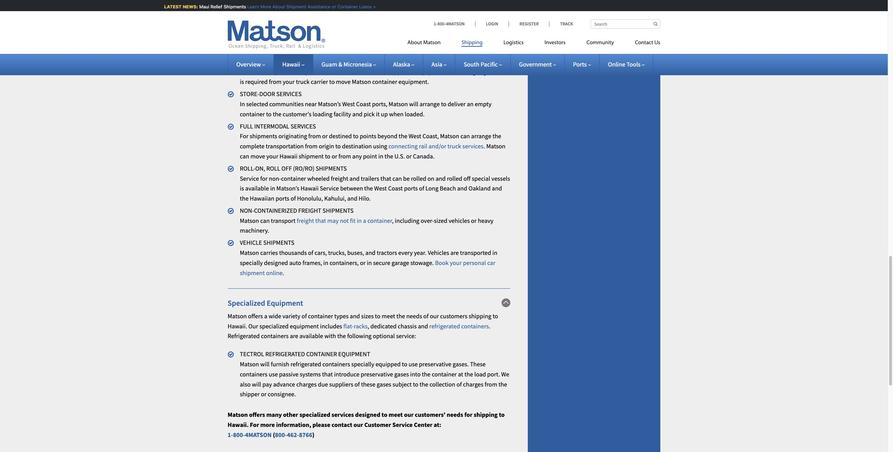 Task type: describe. For each thing, give the bounding box(es) containing it.
service inside matson can tailor a service that specifically fits your needs. in addition to our ocean transportation and customer support features, our offerings include specialized container equipment and electronic data interchange (edi).
[[278, 10, 297, 18]]

in inside non-containerized freight shipments matson can transport freight that may not fit in a container
[[357, 217, 362, 225]]

or inside full intermodal services for shipments originating from or destined to points beyond the west coast, matson can arrange the complete transportation from origin to destination using
[[322, 132, 328, 140]]

latest news: maui relief shipments learn more about shipment assistance or container loans >
[[163, 4, 374, 9]]

micronesia
[[343, 60, 372, 68]]

trucks,
[[328, 249, 346, 257]]

and right chassis
[[418, 323, 428, 331]]

of left these
[[355, 381, 360, 389]]

and inside "vehicle shipments matson carries thousands of cars, trucks, buses, and tractors every year. vehicles are transported in specially designed auto frames, in containers, or in secure garage stowage."
[[365, 249, 375, 257]]

4matson inside matson offers many other specialized services designed to meet our customers' needs for shipping to hawaii. for more information, please contact our customer service center at: 1-800-4matson ( 800-462-8766 )
[[245, 431, 272, 439]]

and down the between
[[347, 195, 357, 203]]

matson inside matson offers a wide variety of container types and sizes to meet the needs of our customers shipping to hawaii. our specialized equipment includes
[[228, 313, 247, 321]]

&
[[338, 60, 342, 68]]

an
[[467, 100, 473, 108]]

and/or
[[429, 142, 446, 150]]

u.s.
[[394, 152, 405, 160]]

are inside . refrigerated containers are available with the following optional service:
[[290, 333, 298, 341]]

your inside book your personal car shipment online
[[450, 259, 462, 267]]

0 horizontal spatial service
[[240, 175, 259, 183]]

. for . refrigerated containers are available with the following optional service:
[[489, 323, 490, 331]]

customers inside container yard to container yard (cy-cy) shipments this port-to-port service allows customers to deliver loaded containers to a convenient, efficient terminal and pick them up at the destination terminal. an approved equipment interchange agreement is required from your truck carrier to move matson container equipment.
[[323, 58, 350, 66]]

)
[[312, 431, 314, 439]]

container inside store-door services in selected communities near matson's west coast ports, matson will arrange to deliver an empty container to the customer's loading facility and pick it up when loaded.
[[240, 110, 265, 118]]

needs.
[[363, 10, 380, 18]]

cy)
[[352, 48, 361, 56]]

and down "ocean"
[[442, 20, 452, 28]]

of right variety
[[302, 313, 307, 321]]

shipment inside book your personal car shipment online
[[240, 269, 265, 277]]

be
[[403, 175, 410, 183]]

and down off
[[457, 185, 467, 193]]

designed inside "vehicle shipments matson carries thousands of cars, trucks, buses, and tractors every year. vehicles are transported in specially designed auto frames, in containers, or in secure garage stowage."
[[264, 259, 288, 267]]

fit
[[350, 217, 355, 225]]

sized
[[434, 217, 447, 225]]

interchange inside matson can tailor a service that specifically fits your needs. in addition to our ocean transportation and customer support features, our offerings include specialized container equipment and electronic data interchange (edi).
[[228, 30, 259, 38]]

at inside tectrol refrigerated container equipment matson will furnish refrigerated containers specially equipped to use preservative gases. these containers use passive systems that introduce preservative gases into the container at the load port. we also will pay advance charges due suppliers of these gases subject to the collection of charges from the shipper or consignee.
[[458, 371, 463, 379]]

1 rolled from the left
[[411, 175, 426, 183]]

0 vertical spatial preservative
[[419, 361, 451, 369]]

garage
[[392, 259, 409, 267]]

on,
[[255, 165, 265, 173]]

will inside store-door services in selected communities near matson's west coast ports, matson will arrange to deliver an empty container to the customer's loading facility and pick it up when loaded.
[[409, 100, 418, 108]]

buses,
[[347, 249, 364, 257]]

1 vertical spatial truck
[[447, 142, 461, 150]]

freight that may not fit in a container link
[[297, 217, 392, 225]]

8766
[[299, 431, 312, 439]]

from up origin
[[308, 132, 321, 140]]

container inside matson can tailor a service that specifically fits your needs. in addition to our ocean transportation and customer support features, our offerings include specialized container equipment and electronic data interchange (edi).
[[385, 20, 410, 28]]

secure
[[373, 259, 390, 267]]

truck inside container yard to container yard (cy-cy) shipments this port-to-port service allows customers to deliver loaded containers to a convenient, efficient terminal and pick them up at the destination terminal. an approved equipment interchange agreement is required from your truck carrier to move matson container equipment.
[[296, 78, 310, 86]]

systems
[[300, 371, 321, 379]]

support
[[254, 20, 274, 28]]

customers'
[[415, 411, 445, 419]]

customer's
[[283, 110, 311, 118]]

of left the 'honolulu,'
[[291, 195, 296, 203]]

or inside "vehicle shipments matson carries thousands of cars, trucks, buses, and tractors every year. vehicles are transported in specially designed auto frames, in containers, or in secure garage stowage."
[[360, 259, 366, 267]]

suppliers
[[329, 381, 353, 389]]

for inside matson offers many other specialized services designed to meet our customers' needs for shipping to hawaii. for more information, please contact our customer service center at: 1-800-4matson ( 800-462-8766 )
[[464, 411, 472, 419]]

or right u.s.
[[406, 152, 412, 160]]

is inside container yard to container yard (cy-cy) shipments this port-to-port service allows customers to deliver loaded containers to a convenient, efficient terminal and pick them up at the destination terminal. an approved equipment interchange agreement is required from your truck carrier to move matson container equipment.
[[240, 78, 244, 86]]

1 vertical spatial ports
[[276, 195, 289, 203]]

trailers
[[361, 175, 379, 183]]

offers for many
[[249, 411, 265, 419]]

meet inside matson offers many other specialized services designed to meet our customers' needs for shipping to hawaii. for more information, please contact our customer service center at: 1-800-4matson ( 800-462-8766 )
[[389, 411, 403, 419]]

when
[[389, 110, 404, 118]]

to-
[[265, 58, 272, 66]]

pacific
[[481, 60, 498, 68]]

a inside non-containerized freight shipments matson can transport freight that may not fit in a container
[[363, 217, 366, 225]]

canada.
[[413, 152, 435, 160]]

1 vertical spatial ,
[[368, 323, 369, 331]]

0 vertical spatial 4matson
[[446, 21, 465, 27]]

customers inside matson offers a wide variety of container types and sizes to meet the needs of our customers shipping to hawaii. our specialized equipment includes
[[440, 313, 467, 321]]

off
[[463, 175, 471, 183]]

a inside container yard to container yard (cy-cy) shipments this port-to-port service allows customers to deliver loaded containers to a convenient, efficient terminal and pick them up at the destination terminal. an approved equipment interchange agreement is required from your truck carrier to move matson container equipment.
[[432, 58, 435, 66]]

convenient,
[[436, 58, 467, 66]]

deliver inside store-door services in selected communities near matson's west coast ports, matson will arrange to deliver an empty container to the customer's loading facility and pick it up when loaded.
[[448, 100, 466, 108]]

register
[[520, 21, 539, 27]]

community link
[[576, 37, 624, 51]]

, inside , including over-sized vehicles or heavy machinery.
[[392, 217, 394, 225]]

1 horizontal spatial use
[[409, 361, 418, 369]]

shipping
[[462, 40, 483, 46]]

in down cars,
[[323, 259, 328, 267]]

asia
[[431, 60, 442, 68]]

non-
[[240, 207, 254, 215]]

matson inside about matson link
[[423, 40, 441, 46]]

matson offers a wide variety of container types and sizes to meet the needs of our customers shipping to hawaii. our specialized equipment includes
[[228, 313, 498, 331]]

due
[[318, 381, 328, 389]]

transportation inside matson can tailor a service that specifically fits your needs. in addition to our ocean transportation and customer support features, our offerings include specialized container equipment and electronic data interchange (edi).
[[445, 10, 483, 18]]

hawaii. inside matson offers many other specialized services designed to meet our customers' needs for shipping to hawaii. for more information, please contact our customer service center at: 1-800-4matson ( 800-462-8766 )
[[228, 421, 249, 429]]

us
[[654, 40, 660, 46]]

roll-on, roll off (ro/ro) shipments service for non-container wheeled freight and trailers that can be rolled on and rolled off special vessels is available in matson's hawaii service between the west coast ports of long beach and oakland and the hawaiian ports of honolulu, kahului, and hilo.
[[240, 165, 510, 203]]

and down vessels
[[492, 185, 502, 193]]

and right on
[[436, 175, 446, 183]]

to inside matson can tailor a service that specifically fits your needs. in addition to our ocean transportation and customer support features, our offerings include specialized container equipment and electronic data interchange (edi).
[[411, 10, 417, 18]]

guam
[[322, 60, 337, 68]]

include
[[334, 20, 354, 28]]

(ro/ro)
[[293, 165, 314, 173]]

about inside the top menu "navigation"
[[407, 40, 422, 46]]

learn
[[246, 4, 258, 9]]

and up data
[[484, 10, 494, 18]]

1- inside matson offers many other specialized services designed to meet our customers' needs for shipping to hawaii. for more information, please contact our customer service center at: 1-800-4matson ( 800-462-8766 )
[[228, 431, 233, 439]]

2 vertical spatial will
[[252, 381, 261, 389]]

online tools
[[608, 60, 641, 68]]

oakland
[[468, 185, 491, 193]]

alaska link
[[393, 60, 414, 68]]

west inside full intermodal services for shipments originating from or destined to points beyond the west coast, matson can arrange the complete transportation from origin to destination using
[[409, 132, 421, 140]]

of right collection
[[456, 381, 462, 389]]

origin
[[319, 142, 334, 150]]

specifically
[[310, 10, 339, 18]]

services for originating
[[291, 122, 316, 130]]

from inside tectrol refrigerated container equipment matson will furnish refrigerated containers specially equipped to use preservative gases. these containers use passive systems that introduce preservative gases into the container at the load port. we also will pay advance charges due suppliers of these gases subject to the collection of charges from the shipper or consignee.
[[485, 381, 497, 389]]

and inside store-door services in selected communities near matson's west coast ports, matson will arrange to deliver an empty container to the customer's loading facility and pick it up when loaded.
[[352, 110, 362, 118]]

our left the customers'
[[404, 411, 414, 419]]

shipment inside . matson can move your hawaii shipment to or from any point in the u.s. or canada.
[[299, 152, 324, 160]]

equipment inside matson can tailor a service that specifically fits your needs. in addition to our ocean transportation and customer support features, our offerings include specialized container equipment and electronic data interchange (edi).
[[412, 20, 440, 28]]

these
[[470, 361, 486, 369]]

specialized equipment
[[228, 299, 303, 309]]

or up 'specifically'
[[330, 4, 335, 9]]

1 horizontal spatial service
[[320, 185, 339, 193]]

1 vertical spatial use
[[269, 371, 278, 379]]

roll
[[266, 165, 280, 173]]

thousands
[[279, 249, 307, 257]]

shipments
[[222, 4, 245, 9]]

0 vertical spatial services
[[462, 142, 483, 150]]

the inside . matson can move your hawaii shipment to or from any point in the u.s. or canada.
[[385, 152, 393, 160]]

are inside "vehicle shipments matson carries thousands of cars, trucks, buses, and tractors every year. vehicles are transported in specially designed auto frames, in containers, or in secure garage stowage."
[[450, 249, 459, 257]]

up for them
[[302, 68, 309, 76]]

year.
[[414, 249, 426, 257]]

selected
[[246, 100, 268, 108]]

up for it
[[381, 110, 388, 118]]

south pacific
[[464, 60, 498, 68]]

south
[[464, 60, 479, 68]]

destination inside container yard to container yard (cy-cy) shipments this port-to-port service allows customers to deliver loaded containers to a convenient, efficient terminal and pick them up at the destination terminal. an approved equipment interchange agreement is required from your truck carrier to move matson container equipment.
[[327, 68, 356, 76]]

shipments inside container yard to container yard (cy-cy) shipments this port-to-port service allows customers to deliver loaded containers to a convenient, efficient terminal and pick them up at the destination terminal. an approved equipment interchange agreement is required from your truck carrier to move matson container equipment.
[[362, 48, 393, 56]]

1 horizontal spatial 1-800-4matson link
[[434, 21, 475, 27]]

container inside matson offers a wide variety of container types and sizes to meet the needs of our customers shipping to hawaii. our specialized equipment includes
[[308, 313, 333, 321]]

designed inside matson offers many other specialized services designed to meet our customers' needs for shipping to hawaii. for more information, please contact our customer service center at: 1-800-4matson ( 800-462-8766 )
[[355, 411, 380, 419]]

following
[[347, 333, 372, 341]]

latest
[[163, 4, 180, 9]]

462-
[[287, 431, 299, 439]]

connecting
[[389, 142, 418, 150]]

of left long at the top of the page
[[419, 185, 424, 193]]

including
[[395, 217, 419, 225]]

from inside . matson can move your hawaii shipment to or from any point in the u.s. or canada.
[[338, 152, 351, 160]]

in up car
[[492, 249, 497, 257]]

logistics link
[[493, 37, 534, 51]]

our left "ocean"
[[418, 10, 427, 18]]

vehicle
[[240, 239, 262, 247]]

blue matson logo with ocean, shipping, truck, rail and logistics written beneath it. image
[[228, 21, 325, 49]]

optional
[[373, 333, 395, 341]]

arrange inside full intermodal services for shipments originating from or destined to points beyond the west coast, matson can arrange the complete transportation from origin to destination using
[[471, 132, 491, 140]]

container up 'allows'
[[295, 48, 326, 56]]

our right features,
[[300, 20, 309, 28]]

container inside tectrol refrigerated container equipment matson will furnish refrigerated containers specially equipped to use preservative gases. these containers use passive systems that introduce preservative gases into the container at the load port. we also will pay advance charges due suppliers of these gases subject to the collection of charges from the shipper or consignee.
[[432, 371, 457, 379]]

1 horizontal spatial ports
[[404, 185, 418, 193]]

auto
[[289, 259, 301, 267]]

machinery.
[[240, 227, 269, 235]]

community
[[586, 40, 614, 46]]

or inside , including over-sized vehicles or heavy machinery.
[[471, 217, 477, 225]]

collection
[[429, 381, 455, 389]]

required
[[245, 78, 268, 86]]

in left secure
[[367, 259, 372, 267]]

1 horizontal spatial 800-
[[275, 431, 287, 439]]

for inside roll-on, roll off (ro/ro) shipments service for non-container wheeled freight and trailers that can be rolled on and rolled off special vessels is available in matson's hawaii service between the west coast ports of long beach and oakland and the hawaiian ports of honolulu, kahului, and hilo.
[[260, 175, 268, 183]]

2 yard from the left
[[327, 48, 341, 56]]

carrier
[[311, 78, 328, 86]]

carries
[[260, 249, 278, 257]]

flat-
[[343, 323, 354, 331]]

is inside roll-on, roll off (ro/ro) shipments service for non-container wheeled freight and trailers that can be rolled on and rolled off special vessels is available in matson's hawaii service between the west coast ports of long beach and oakland and the hawaiian ports of honolulu, kahului, and hilo.
[[240, 185, 244, 193]]

and inside matson offers a wide variety of container types and sizes to meet the needs of our customers shipping to hawaii. our specialized equipment includes
[[350, 313, 360, 321]]

wheeled
[[307, 175, 330, 183]]

that inside matson can tailor a service that specifically fits your needs. in addition to our ocean transportation and customer support features, our offerings include specialized container equipment and electronic data interchange (edi).
[[298, 10, 309, 18]]

container inside container yard to container yard (cy-cy) shipments this port-to-port service allows customers to deliver loaded containers to a convenient, efficient terminal and pick them up at the destination terminal. an approved equipment interchange agreement is required from your truck carrier to move matson container equipment.
[[372, 78, 397, 86]]

(cy-
[[343, 48, 352, 56]]

can inside . matson can move your hawaii shipment to or from any point in the u.s. or canada.
[[240, 152, 249, 160]]

2 rolled from the left
[[447, 175, 462, 183]]

login
[[486, 21, 498, 27]]

a inside matson can tailor a service that specifically fits your needs. in addition to our ocean transportation and customer support features, our offerings include specialized container equipment and electronic data interchange (edi).
[[274, 10, 277, 18]]

vehicle shipments matson carries thousands of cars, trucks, buses, and tractors every year. vehicles are transported in specially designed auto frames, in containers, or in secure garage stowage.
[[240, 239, 497, 267]]

container inside tectrol refrigerated container equipment matson will furnish refrigerated containers specially equipped to use preservative gases. these containers use passive systems that introduce preservative gases into the container at the load port. we also will pay advance charges due suppliers of these gases subject to the collection of charges from the shipper or consignee.
[[306, 351, 337, 359]]

news:
[[181, 4, 197, 9]]

that inside tectrol refrigerated container equipment matson will furnish refrigerated containers specially equipped to use preservative gases. these containers use passive systems that introduce preservative gases into the container at the load port. we also will pay advance charges due suppliers of these gases subject to the collection of charges from the shipper or consignee.
[[322, 371, 333, 379]]

communities
[[269, 100, 304, 108]]

the inside . refrigerated containers are available with the following optional service:
[[337, 333, 346, 341]]

connecting rail and/or truck services
[[389, 142, 483, 150]]

not
[[340, 217, 349, 225]]

0 vertical spatial hawaii
[[282, 60, 300, 68]]

contact us link
[[624, 37, 660, 51]]

for inside matson offers many other specialized services designed to meet our customers' needs for shipping to hawaii. for more information, please contact our customer service center at: 1-800-4matson ( 800-462-8766 )
[[250, 421, 259, 429]]

connecting rail and/or truck services link
[[389, 142, 483, 150]]

search image
[[654, 22, 658, 26]]

logistics
[[504, 40, 524, 46]]

at inside container yard to container yard (cy-cy) shipments this port-to-port service allows customers to deliver loaded containers to a convenient, efficient terminal and pick them up at the destination terminal. an approved equipment interchange agreement is required from your truck carrier to move matson container equipment.
[[310, 68, 315, 76]]

tectrol refrigerated container equipment matson will furnish refrigerated containers specially equipped to use preservative gases. these containers use passive systems that introduce preservative gases into the container at the load port. we also will pay advance charges due suppliers of these gases subject to the collection of charges from the shipper or consignee.
[[240, 351, 509, 399]]

customer
[[228, 20, 252, 28]]

door
[[259, 90, 275, 98]]

that inside roll-on, roll off (ro/ro) shipments service for non-container wheeled freight and trailers that can be rolled on and rolled off special vessels is available in matson's hawaii service between the west coast ports of long beach and oakland and the hawaiian ports of honolulu, kahului, and hilo.
[[380, 175, 391, 183]]

refrigerated
[[265, 351, 305, 359]]

matson can tailor a service that specifically fits your needs. in addition to our ocean transportation and customer support features, our offerings include specialized container equipment and electronic data interchange (edi).
[[228, 10, 494, 38]]



Task type: vqa. For each thing, say whether or not it's contained in the screenshot.


Task type: locate. For each thing, give the bounding box(es) containing it.
to inside . matson can move your hawaii shipment to or from any point in the u.s. or canada.
[[325, 152, 330, 160]]

1 vertical spatial will
[[260, 361, 270, 369]]

of up flat-racks , dedicated chassis and refrigerated containers
[[423, 313, 429, 321]]

matson's up loading
[[318, 100, 341, 108]]

0 horizontal spatial designed
[[264, 259, 288, 267]]

interchange down convenient,
[[447, 68, 479, 76]]

1 vertical spatial shipping
[[474, 411, 498, 419]]

1 vertical spatial shipment
[[240, 269, 265, 277]]

1 horizontal spatial 1-
[[434, 21, 437, 27]]

or inside tectrol refrigerated container equipment matson will furnish refrigerated containers specially equipped to use preservative gases. these containers use passive systems that introduce preservative gases into the container at the load port. we also will pay advance charges due suppliers of these gases subject to the collection of charges from the shipper or consignee.
[[261, 391, 267, 399]]

1 is from the top
[[240, 78, 244, 86]]

, down sizes
[[368, 323, 369, 331]]

the inside container yard to container yard (cy-cy) shipments this port-to-port service allows customers to deliver loaded containers to a convenient, efficient terminal and pick them up at the destination terminal. an approved equipment interchange agreement is required from your truck carrier to move matson container equipment.
[[317, 68, 325, 76]]

pick inside store-door services in selected communities near matson's west coast ports, matson will arrange to deliver an empty container to the customer's loading facility and pick it up when loaded.
[[364, 110, 375, 118]]

0 vertical spatial shipping
[[469, 313, 491, 321]]

meet up customer in the bottom left of the page
[[389, 411, 403, 419]]

0 horizontal spatial .
[[283, 269, 284, 277]]

1 horizontal spatial charges
[[463, 381, 483, 389]]

matson down "shipments"
[[228, 10, 247, 18]]

equipment down "ocean"
[[412, 20, 440, 28]]

0 vertical spatial gases
[[394, 371, 409, 379]]

2 vertical spatial .
[[489, 323, 490, 331]]

online tools link
[[608, 60, 645, 68]]

1-800-4matson
[[434, 21, 465, 27]]

1 vertical spatial customers
[[440, 313, 467, 321]]

are right vehicles
[[450, 249, 459, 257]]

gases.
[[453, 361, 469, 369]]

empty
[[475, 100, 491, 108]]

in inside . matson can move your hawaii shipment to or from any point in the u.s. or canada.
[[378, 152, 383, 160]]

shipments inside "vehicle shipments matson carries thousands of cars, trucks, buses, and tractors every year. vehicles are transported in specially designed auto frames, in containers, or in secure garage stowage."
[[263, 239, 294, 247]]

can inside matson can tailor a service that specifically fits your needs. in addition to our ocean transportation and customer support features, our offerings include specialized container equipment and electronic data interchange (edi).
[[248, 10, 257, 18]]

1 vertical spatial interchange
[[447, 68, 479, 76]]

in down non-
[[270, 185, 275, 193]]

coast left ports,
[[356, 100, 371, 108]]

needs up flat-racks , dedicated chassis and refrigerated containers
[[406, 313, 422, 321]]

1 horizontal spatial truck
[[447, 142, 461, 150]]

pick for it
[[364, 110, 375, 118]]

deliver up terminal.
[[358, 58, 376, 66]]

, left including on the left of page
[[392, 217, 394, 225]]

that up "due"
[[322, 371, 333, 379]]

ports down be
[[404, 185, 418, 193]]

charges down systems
[[296, 381, 317, 389]]

None search field
[[590, 20, 660, 29]]

matson inside matson offers many other specialized services designed to meet our customers' needs for shipping to hawaii. for more information, please contact our customer service center at: 1-800-4matson ( 800-462-8766 )
[[228, 411, 248, 419]]

honolulu,
[[297, 195, 323, 203]]

register link
[[509, 21, 549, 27]]

and
[[484, 10, 494, 18], [442, 20, 452, 28], [263, 68, 273, 76], [352, 110, 362, 118], [349, 175, 360, 183], [436, 175, 446, 183], [457, 185, 467, 193], [492, 185, 502, 193], [347, 195, 357, 203], [365, 249, 375, 257], [350, 313, 360, 321], [418, 323, 428, 331]]

assistance
[[306, 4, 329, 9]]

containers inside . refrigerated containers are available with the following optional service:
[[261, 333, 289, 341]]

sizes
[[361, 313, 374, 321]]

service down roll-
[[240, 175, 259, 183]]

0 horizontal spatial 800-
[[233, 431, 245, 439]]

0 vertical spatial for
[[240, 132, 248, 140]]

hawaii up off
[[279, 152, 297, 160]]

0 vertical spatial designed
[[264, 259, 288, 267]]

>
[[372, 4, 374, 9]]

a inside matson offers a wide variety of container types and sizes to meet the needs of our customers shipping to hawaii. our specialized equipment includes
[[264, 313, 267, 321]]

matson inside . matson can move your hawaii shipment to or from any point in the u.s. or canada.
[[486, 142, 505, 150]]

store-door services in selected communities near matson's west coast ports, matson will arrange to deliver an empty container to the customer's loading facility and pick it up when loaded.
[[240, 90, 491, 118]]

or
[[330, 4, 335, 9], [322, 132, 328, 140], [332, 152, 337, 160], [406, 152, 412, 160], [471, 217, 477, 225], [360, 259, 366, 267], [261, 391, 267, 399]]

matson's inside roll-on, roll off (ro/ro) shipments service for non-container wheeled freight and trailers that can be rolled on and rolled off special vessels is available in matson's hawaii service between the west coast ports of long beach and oakland and the hawaiian ports of honolulu, kahului, and hilo.
[[276, 185, 299, 193]]

from left origin
[[305, 142, 318, 150]]

offers inside matson offers a wide variety of container types and sizes to meet the needs of our customers shipping to hawaii. our specialized equipment includes
[[248, 313, 263, 321]]

0 vertical spatial transportation
[[445, 10, 483, 18]]

specialized inside matson can tailor a service that specifically fits your needs. in addition to our ocean transportation and customer support features, our offerings include specialized container equipment and electronic data interchange (edi).
[[355, 20, 384, 28]]

yard up the port
[[272, 48, 286, 56]]

in
[[381, 10, 386, 18], [240, 100, 245, 108]]

freight inside roll-on, roll off (ro/ro) shipments service for non-container wheeled freight and trailers that can be rolled on and rolled off special vessels is available in matson's hawaii service between the west coast ports of long beach and oakland and the hawaiian ports of honolulu, kahului, and hilo.
[[331, 175, 348, 183]]

the
[[317, 68, 325, 76], [273, 110, 281, 118], [399, 132, 407, 140], [493, 132, 501, 140], [385, 152, 393, 160], [364, 185, 373, 193], [240, 195, 248, 203], [396, 313, 405, 321], [337, 333, 346, 341], [422, 371, 430, 379], [464, 371, 473, 379], [420, 381, 428, 389], [498, 381, 507, 389]]

top menu navigation
[[407, 37, 660, 51]]

types
[[334, 313, 349, 321]]

matson inside store-door services in selected communities near matson's west coast ports, matson will arrange to deliver an empty container to the customer's loading facility and pick it up when loaded.
[[389, 100, 408, 108]]

. matson can move your hawaii shipment to or from any point in the u.s. or canada.
[[240, 142, 505, 160]]

shipments up 'may'
[[323, 207, 354, 215]]

matson inside container yard to container yard (cy-cy) shipments this port-to-port service allows customers to deliver loaded containers to a convenient, efficient terminal and pick them up at the destination terminal. an approved equipment interchange agreement is required from your truck carrier to move matson container equipment.
[[352, 78, 371, 86]]

maui
[[198, 4, 208, 9]]

0 vertical spatial matson's
[[318, 100, 341, 108]]

hawaii. left more
[[228, 421, 249, 429]]

0 horizontal spatial 4matson
[[245, 431, 272, 439]]

4matson down more
[[245, 431, 272, 439]]

may
[[327, 217, 339, 225]]

will left pay
[[252, 381, 261, 389]]

this
[[240, 58, 251, 66]]

designed
[[264, 259, 288, 267], [355, 411, 380, 419]]

that
[[298, 10, 309, 18], [380, 175, 391, 183], [315, 217, 326, 225], [322, 371, 333, 379]]

0 vertical spatial ,
[[392, 217, 394, 225]]

0 vertical spatial move
[[336, 78, 351, 86]]

pick down the port
[[275, 68, 286, 76]]

refrigerated containers link
[[429, 323, 489, 331]]

truck right and/or
[[447, 142, 461, 150]]

matson up and/or
[[440, 132, 459, 140]]

hawaii inside . matson can move your hawaii shipment to or from any point in the u.s. or canada.
[[279, 152, 297, 160]]

Search search field
[[590, 20, 660, 29]]

0 vertical spatial is
[[240, 78, 244, 86]]

services for communities
[[276, 90, 302, 98]]

matson offers many other specialized services designed to meet our customers' needs for shipping to hawaii. for more information, please contact our customer service center at: 1-800-4matson ( 800-462-8766 )
[[228, 411, 505, 439]]

matson inside tectrol refrigerated container equipment matson will furnish refrigerated containers specially equipped to use preservative gases. these containers use passive systems that introduce preservative gases into the container at the load port. we also will pay advance charges due suppliers of these gases subject to the collection of charges from the shipper or consignee.
[[240, 361, 259, 369]]

shipping
[[469, 313, 491, 321], [474, 411, 498, 419]]

preservative
[[419, 361, 451, 369], [361, 371, 393, 379]]

from inside container yard to container yard (cy-cy) shipments this port-to-port service allows customers to deliver loaded containers to a convenient, efficient terminal and pick them up at the destination terminal. an approved equipment interchange agreement is required from your truck carrier to move matson container equipment.
[[269, 78, 281, 86]]

. for . matson can move your hawaii shipment to or from any point in the u.s. or canada.
[[483, 142, 485, 150]]

from
[[269, 78, 281, 86], [308, 132, 321, 140], [305, 142, 318, 150], [338, 152, 351, 160], [485, 381, 497, 389]]

from up door
[[269, 78, 281, 86]]

container inside non-containerized freight shipments matson can transport freight that may not fit in a container
[[367, 217, 392, 225]]

equipment inside matson offers a wide variety of container types and sizes to meet the needs of our customers shipping to hawaii. our specialized equipment includes
[[290, 323, 319, 331]]

coast down u.s.
[[388, 185, 403, 193]]

shipping inside matson offers many other specialized services designed to meet our customers' needs for shipping to hawaii. for more information, please contact our customer service center at: 1-800-4matson ( 800-462-8766 )
[[474, 411, 498, 419]]

1 yard from the left
[[272, 48, 286, 56]]

0 horizontal spatial shipment
[[240, 269, 265, 277]]

up
[[302, 68, 309, 76], [381, 110, 388, 118]]

allows
[[304, 58, 321, 66]]

0 horizontal spatial yard
[[272, 48, 286, 56]]

0 vertical spatial available
[[245, 185, 269, 193]]

shipments inside non-containerized freight shipments matson can transport freight that may not fit in a container
[[323, 207, 354, 215]]

0 horizontal spatial specially
[[240, 259, 263, 267]]

1 horizontal spatial freight
[[331, 175, 348, 183]]

specially down equipment
[[351, 361, 374, 369]]

frames,
[[303, 259, 322, 267]]

pick for them
[[275, 68, 286, 76]]

0 horizontal spatial truck
[[296, 78, 310, 86]]

rolled right be
[[411, 175, 426, 183]]

heavy
[[478, 217, 493, 225]]

our up flat-racks , dedicated chassis and refrigerated containers
[[430, 313, 439, 321]]

0 horizontal spatial rolled
[[411, 175, 426, 183]]

and down to-
[[263, 68, 273, 76]]

0 horizontal spatial preservative
[[361, 371, 393, 379]]

specialized up please
[[299, 411, 330, 419]]

1 vertical spatial for
[[250, 421, 259, 429]]

is
[[240, 78, 244, 86], [240, 185, 244, 193]]

destination inside full intermodal services for shipments originating from or destined to points beyond the west coast, matson can arrange the complete transportation from origin to destination using
[[342, 142, 372, 150]]

matson down the vehicle
[[240, 249, 259, 257]]

port-
[[252, 58, 265, 66]]

destined
[[329, 132, 352, 140]]

addition
[[388, 10, 410, 18]]

1 vertical spatial offers
[[249, 411, 265, 419]]

beach
[[440, 185, 456, 193]]

1 horizontal spatial arrange
[[471, 132, 491, 140]]

matson inside matson can tailor a service that specifically fits your needs. in addition to our ocean transportation and customer support features, our offerings include specialized container equipment and electronic data interchange (edi).
[[228, 10, 247, 18]]

1 vertical spatial hawaii
[[279, 152, 297, 160]]

0 vertical spatial at
[[310, 68, 315, 76]]

equipment up 'equipment.'
[[417, 68, 446, 76]]

matson's down non-
[[276, 185, 299, 193]]

matson
[[228, 10, 247, 18], [423, 40, 441, 46], [352, 78, 371, 86], [389, 100, 408, 108], [440, 132, 459, 140], [486, 142, 505, 150], [240, 217, 259, 225], [240, 249, 259, 257], [228, 313, 247, 321], [240, 361, 259, 369], [228, 411, 248, 419]]

1 hawaii. from the top
[[228, 323, 247, 331]]

hawaiian
[[250, 195, 274, 203]]

0 vertical spatial service
[[240, 175, 259, 183]]

interchange inside container yard to container yard (cy-cy) shipments this port-to-port service allows customers to deliver loaded containers to a convenient, efficient terminal and pick them up at the destination terminal. an approved equipment interchange agreement is required from your truck carrier to move matson container equipment.
[[447, 68, 479, 76]]

matson's inside store-door services in selected communities near matson's west coast ports, matson will arrange to deliver an empty container to the customer's loading facility and pick it up when loaded.
[[318, 100, 341, 108]]

container down selected
[[240, 110, 265, 118]]

for inside full intermodal services for shipments originating from or destined to points beyond the west coast, matson can arrange the complete transportation from origin to destination using
[[240, 132, 248, 140]]

backtop image
[[501, 299, 510, 308]]

deliver inside container yard to container yard (cy-cy) shipments this port-to-port service allows customers to deliver loaded containers to a convenient, efficient terminal and pick them up at the destination terminal. an approved equipment interchange agreement is required from your truck carrier to move matson container equipment.
[[358, 58, 376, 66]]

0 horizontal spatial coast
[[356, 100, 371, 108]]

variety
[[282, 313, 300, 321]]

data
[[480, 20, 492, 28]]

1 horizontal spatial at
[[458, 371, 463, 379]]

0 vertical spatial meet
[[382, 313, 395, 321]]

1 horizontal spatial are
[[450, 249, 459, 257]]

hawaii inside roll-on, roll off (ro/ro) shipments service for non-container wheeled freight and trailers that can be rolled on and rolled off special vessels is available in matson's hawaii service between the west coast ports of long beach and oakland and the hawaiian ports of honolulu, kahului, and hilo.
[[301, 185, 319, 193]]

0 vertical spatial pick
[[275, 68, 286, 76]]

container up port-
[[240, 48, 271, 56]]

0 vertical spatial ports
[[404, 185, 418, 193]]

load
[[474, 371, 486, 379]]

. refrigerated containers are available with the following optional service:
[[228, 323, 490, 341]]

matson up when
[[389, 100, 408, 108]]

cars,
[[315, 249, 327, 257]]

contact us
[[635, 40, 660, 46]]

are
[[450, 249, 459, 257], [290, 333, 298, 341]]

customers down (cy-
[[323, 58, 350, 66]]

can up roll-
[[240, 152, 249, 160]]

of
[[419, 185, 424, 193], [291, 195, 296, 203], [308, 249, 313, 257], [302, 313, 307, 321], [423, 313, 429, 321], [355, 381, 360, 389], [456, 381, 462, 389]]

specialized inside matson offers a wide variety of container types and sizes to meet the needs of our customers shipping to hawaii. our specialized equipment includes
[[259, 323, 289, 331]]

in inside matson can tailor a service that specifically fits your needs. in addition to our ocean transportation and customer support features, our offerings include specialized container equipment and electronic data interchange (edi).
[[381, 10, 386, 18]]

0 vertical spatial about
[[271, 4, 284, 9]]

offers inside matson offers many other specialized services designed to meet our customers' needs for shipping to hawaii. for more information, please contact our customer service center at: 1-800-4matson ( 800-462-8766 )
[[249, 411, 265, 419]]

1 horizontal spatial matson's
[[318, 100, 341, 108]]

needs inside matson offers many other specialized services designed to meet our customers' needs for shipping to hawaii. for more information, please contact our customer service center at: 1-800-4matson ( 800-462-8766 )
[[447, 411, 463, 419]]

1 vertical spatial services
[[291, 122, 316, 130]]

0 vertical spatial .
[[483, 142, 485, 150]]

west up rail
[[409, 132, 421, 140]]

specialized
[[228, 299, 265, 309]]

0 horizontal spatial ,
[[368, 323, 369, 331]]

and inside container yard to container yard (cy-cy) shipments this port-to-port service allows customers to deliver loaded containers to a convenient, efficient terminal and pick them up at the destination terminal. an approved equipment interchange agreement is required from your truck carrier to move matson container equipment.
[[263, 68, 273, 76]]

containers inside container yard to container yard (cy-cy) shipments this port-to-port service allows customers to deliver loaded containers to a convenient, efficient terminal and pick them up at the destination terminal. an approved equipment interchange agreement is required from your truck carrier to move matson container equipment.
[[396, 58, 424, 66]]

1 vertical spatial pick
[[364, 110, 375, 118]]

2 horizontal spatial 800-
[[437, 21, 446, 27]]

0 vertical spatial destination
[[327, 68, 356, 76]]

0 vertical spatial deliver
[[358, 58, 376, 66]]

1 horizontal spatial refrigerated
[[429, 323, 460, 331]]

pick left it
[[364, 110, 375, 118]]

0 horizontal spatial are
[[290, 333, 298, 341]]

your inside . matson can move your hawaii shipment to or from any point in the u.s. or canada.
[[266, 152, 278, 160]]

1 vertical spatial 1-800-4matson link
[[228, 431, 272, 439]]

0 vertical spatial coast
[[356, 100, 371, 108]]

1 vertical spatial deliver
[[448, 100, 466, 108]]

2 charges from the left
[[463, 381, 483, 389]]

0 vertical spatial equipment
[[412, 20, 440, 28]]

0 vertical spatial will
[[409, 100, 418, 108]]

includes
[[320, 323, 342, 331]]

points
[[360, 132, 376, 140]]

transportation up electronic
[[445, 10, 483, 18]]

transportation down originating
[[266, 142, 304, 150]]

services inside store-door services in selected communities near matson's west coast ports, matson will arrange to deliver an empty container to the customer's loading facility and pick it up when loaded.
[[276, 90, 302, 98]]

hawaii. up refrigerated
[[228, 323, 247, 331]]

0 horizontal spatial in
[[240, 100, 245, 108]]

and right facility
[[352, 110, 362, 118]]

800-
[[437, 21, 446, 27], [233, 431, 245, 439], [275, 431, 287, 439]]

service inside matson offers many other specialized services designed to meet our customers' needs for shipping to hawaii. for more information, please contact our customer service center at: 1-800-4matson ( 800-462-8766 )
[[392, 421, 413, 429]]

1 charges from the left
[[296, 381, 317, 389]]

terminal
[[240, 68, 262, 76]]

the inside matson offers a wide variety of container types and sizes to meet the needs of our customers shipping to hawaii. our specialized equipment includes
[[396, 313, 405, 321]]

charges
[[296, 381, 317, 389], [463, 381, 483, 389]]

personal
[[463, 259, 486, 267]]

for down full
[[240, 132, 248, 140]]

freight inside non-containerized freight shipments matson can transport freight that may not fit in a container
[[297, 217, 314, 225]]

that right trailers
[[380, 175, 391, 183]]

car
[[487, 259, 495, 267]]

move inside . matson can move your hawaii shipment to or from any point in the u.s. or canada.
[[250, 152, 265, 160]]

interchange down customer
[[228, 30, 259, 38]]

of left cars,
[[308, 249, 313, 257]]

2 is from the top
[[240, 185, 244, 193]]

matson down specialized
[[228, 313, 247, 321]]

coast inside roll-on, roll off (ro/ro) shipments service for non-container wheeled freight and trailers that can be rolled on and rolled off special vessels is available in matson's hawaii service between the west coast ports of long beach and oakland and the hawaiian ports of honolulu, kahului, and hilo.
[[388, 185, 403, 193]]

1 horizontal spatial yard
[[327, 48, 341, 56]]

1 vertical spatial gases
[[377, 381, 391, 389]]

store-
[[240, 90, 259, 98]]

shipments up 'wheeled'
[[316, 165, 347, 173]]

terminal.
[[358, 68, 381, 76]]

please
[[312, 421, 330, 429]]

specially inside tectrol refrigerated container equipment matson will furnish refrigerated containers specially equipped to use preservative gases. these containers use passive systems that introduce preservative gases into the container at the load port. we also will pay advance charges due suppliers of these gases subject to the collection of charges from the shipper or consignee.
[[351, 361, 374, 369]]

1 vertical spatial up
[[381, 110, 388, 118]]

. inside . refrigerated containers are available with the following optional service:
[[489, 323, 490, 331]]

1 vertical spatial preservative
[[361, 371, 393, 379]]

about matson link
[[407, 37, 451, 51]]

government
[[519, 60, 552, 68]]

shipping inside matson offers a wide variety of container types and sizes to meet the needs of our customers shipping to hawaii. our specialized equipment includes
[[469, 313, 491, 321]]

services inside matson offers many other specialized services designed to meet our customers' needs for shipping to hawaii. for more information, please contact our customer service center at: 1-800-4matson ( 800-462-8766 )
[[331, 411, 354, 419]]

0 vertical spatial needs
[[406, 313, 422, 321]]

1 horizontal spatial move
[[336, 78, 351, 86]]

specially down the vehicle
[[240, 259, 263, 267]]

equipped
[[375, 361, 401, 369]]

racks
[[354, 323, 368, 331]]

, including over-sized vehicles or heavy machinery.
[[240, 217, 493, 235]]

your down them
[[283, 78, 295, 86]]

refrigerated
[[228, 333, 260, 341]]

offers for a
[[248, 313, 263, 321]]

your up roll
[[266, 152, 278, 160]]

customers up refrigerated containers link at bottom
[[440, 313, 467, 321]]

1 horizontal spatial designed
[[355, 411, 380, 419]]

pick inside container yard to container yard (cy-cy) shipments this port-to-port service allows customers to deliver loaded containers to a convenient, efficient terminal and pick them up at the destination terminal. an approved equipment interchange agreement is required from your truck carrier to move matson container equipment.
[[275, 68, 286, 76]]

service inside container yard to container yard (cy-cy) shipments this port-to-port service allows customers to deliver loaded containers to a convenient, efficient terminal and pick them up at the destination terminal. an approved equipment interchange agreement is required from your truck carrier to move matson container equipment.
[[285, 58, 303, 66]]

or down buses,
[[360, 259, 366, 267]]

approved
[[391, 68, 416, 76]]

0 horizontal spatial charges
[[296, 381, 317, 389]]

preservative up collection
[[419, 361, 451, 369]]

our right contact
[[354, 421, 363, 429]]

a right fit
[[363, 217, 366, 225]]

loaded
[[377, 58, 395, 66]]

or up origin
[[322, 132, 328, 140]]

and up the between
[[349, 175, 360, 183]]

freight
[[298, 207, 321, 215]]

equipment.
[[398, 78, 429, 86]]

in inside store-door services in selected communities near matson's west coast ports, matson will arrange to deliver an empty container to the customer's loading facility and pick it up when loaded.
[[240, 100, 245, 108]]

service up them
[[285, 58, 303, 66]]

container up the includes
[[308, 313, 333, 321]]

deliver
[[358, 58, 376, 66], [448, 100, 466, 108]]

your inside container yard to container yard (cy-cy) shipments this port-to-port service allows customers to deliver loaded containers to a convenient, efficient terminal and pick them up at the destination terminal. an approved equipment interchange agreement is required from your truck carrier to move matson container equipment.
[[283, 78, 295, 86]]

of inside "vehicle shipments matson carries thousands of cars, trucks, buses, and tractors every year. vehicles are transported in specially designed auto frames, in containers, or in secure garage stowage."
[[308, 249, 313, 257]]

container inside roll-on, roll off (ro/ro) shipments service for non-container wheeled freight and trailers that can be rolled on and rolled off special vessels is available in matson's hawaii service between the west coast ports of long beach and oakland and the hawaiian ports of honolulu, kahului, and hilo.
[[281, 175, 306, 183]]

customer
[[364, 421, 391, 429]]

1 horizontal spatial for
[[250, 421, 259, 429]]

coast inside store-door services in selected communities near matson's west coast ports, matson will arrange to deliver an empty container to the customer's loading facility and pick it up when loaded.
[[356, 100, 371, 108]]

container down hilo.
[[367, 217, 392, 225]]

customers
[[323, 58, 350, 66], [440, 313, 467, 321]]

hawaii
[[282, 60, 300, 68], [279, 152, 297, 160], [301, 185, 319, 193]]

1 vertical spatial coast
[[388, 185, 403, 193]]

1 horizontal spatial pick
[[364, 110, 375, 118]]

can up connecting rail and/or truck services
[[460, 132, 470, 140]]

2 hawaii. from the top
[[228, 421, 249, 429]]

move down &
[[336, 78, 351, 86]]

offers up more
[[249, 411, 265, 419]]

will left furnish
[[260, 361, 270, 369]]

0 horizontal spatial arrange
[[420, 100, 440, 108]]

available inside roll-on, roll off (ro/ro) shipments service for non-container wheeled freight and trailers that can be rolled on and rolled off special vessels is available in matson's hawaii service between the west coast ports of long beach and oakland and the hawaiian ports of honolulu, kahului, and hilo.
[[245, 185, 269, 193]]

from down port.
[[485, 381, 497, 389]]

alaska
[[393, 60, 410, 68]]

matson down tectrol
[[240, 361, 259, 369]]

container down off
[[281, 175, 306, 183]]

container
[[336, 4, 357, 9]]

0 horizontal spatial about
[[271, 4, 284, 9]]

in down using
[[378, 152, 383, 160]]

matson inside "vehicle shipments matson carries thousands of cars, trucks, buses, and tractors every year. vehicles are transported in specially designed auto frames, in containers, or in secure garage stowage."
[[240, 249, 259, 257]]

1 horizontal spatial gases
[[394, 371, 409, 379]]

freight down freight
[[297, 217, 314, 225]]

1 vertical spatial designed
[[355, 411, 380, 419]]

in right needs.
[[381, 10, 386, 18]]

1 horizontal spatial rolled
[[447, 175, 462, 183]]

specially inside "vehicle shipments matson carries thousands of cars, trucks, buses, and tractors every year. vehicles are transported in specially designed auto frames, in containers, or in secure garage stowage."
[[240, 259, 263, 267]]

and up the flat-racks link
[[350, 313, 360, 321]]

can inside roll-on, roll off (ro/ro) shipments service for non-container wheeled freight and trailers that can be rolled on and rolled off special vessels is available in matson's hawaii service between the west coast ports of long beach and oakland and the hawaiian ports of honolulu, kahului, and hilo.
[[392, 175, 402, 183]]

2 horizontal spatial .
[[489, 323, 490, 331]]

or down origin
[[332, 152, 337, 160]]

1 vertical spatial matson's
[[276, 185, 299, 193]]

that inside non-containerized freight shipments matson can transport freight that may not fit in a container
[[315, 217, 326, 225]]

container down addition
[[385, 20, 410, 28]]

1-800-4matson link down more
[[228, 431, 272, 439]]

in right fit
[[357, 217, 362, 225]]

1 horizontal spatial west
[[374, 185, 387, 193]]

can inside non-containerized freight shipments matson can transport freight that may not fit in a container
[[260, 217, 270, 225]]

0 horizontal spatial matson's
[[276, 185, 299, 193]]

ports,
[[372, 100, 387, 108]]

services up contact
[[331, 411, 354, 419]]

full intermodal services for shipments originating from or destined to points beyond the west coast, matson can arrange the complete transportation from origin to destination using
[[240, 122, 501, 150]]

gases right these
[[377, 381, 391, 389]]

equipment
[[412, 20, 440, 28], [417, 68, 446, 76], [290, 323, 319, 331]]

0 vertical spatial refrigerated
[[429, 323, 460, 331]]

use up into on the bottom left of page
[[409, 361, 418, 369]]

shipments up the carries
[[263, 239, 294, 247]]

0 horizontal spatial 1-
[[228, 431, 233, 439]]

0 vertical spatial 1-800-4matson link
[[434, 21, 475, 27]]

1 vertical spatial service
[[285, 58, 303, 66]]

available inside . refrigerated containers are available with the following optional service:
[[299, 333, 323, 341]]

shipment left online
[[240, 269, 265, 277]]

your right book
[[450, 259, 462, 267]]

. for .
[[283, 269, 284, 277]]

0 vertical spatial customers
[[323, 58, 350, 66]]

0 horizontal spatial gases
[[377, 381, 391, 389]]

designed up online
[[264, 259, 288, 267]]

1 horizontal spatial up
[[381, 110, 388, 118]]

move down complete at the left of page
[[250, 152, 265, 160]]

matson inside full intermodal services for shipments originating from or destined to points beyond the west coast, matson can arrange the complete transportation from origin to destination using
[[440, 132, 459, 140]]

west inside roll-on, roll off (ro/ro) shipments service for non-container wheeled freight and trailers that can be rolled on and rolled off special vessels is available in matson's hawaii service between the west coast ports of long beach and oakland and the hawaiian ports of honolulu, kahului, and hilo.
[[374, 185, 387, 193]]

matson inside non-containerized freight shipments matson can transport freight that may not fit in a container
[[240, 217, 259, 225]]

and right buses,
[[365, 249, 375, 257]]

container
[[385, 20, 410, 28], [372, 78, 397, 86], [240, 110, 265, 118], [281, 175, 306, 183], [367, 217, 392, 225], [308, 313, 333, 321], [432, 371, 457, 379]]

west down trailers
[[374, 185, 387, 193]]

online
[[266, 269, 283, 277]]

arrange inside store-door services in selected communities near matson's west coast ports, matson will arrange to deliver an empty container to the customer's loading facility and pick it up when loaded.
[[420, 100, 440, 108]]

0 horizontal spatial 1-800-4matson link
[[228, 431, 272, 439]]

1 horizontal spatial interchange
[[447, 68, 479, 76]]

in inside roll-on, roll off (ro/ro) shipments service for non-container wheeled freight and trailers that can be rolled on and rolled off special vessels is available in matson's hawaii service between the west coast ports of long beach and oakland and the hawaiian ports of honolulu, kahului, and hilo.
[[270, 185, 275, 193]]

0 vertical spatial are
[[450, 249, 459, 257]]

1 vertical spatial available
[[299, 333, 323, 341]]

needs inside matson offers a wide variety of container types and sizes to meet the needs of our customers shipping to hawaii. our specialized equipment includes
[[406, 313, 422, 321]]

service left center
[[392, 421, 413, 429]]

0 vertical spatial specialized
[[355, 20, 384, 28]]

0 vertical spatial for
[[260, 175, 268, 183]]

1-800-4matson link down "ocean"
[[434, 21, 475, 27]]

0 horizontal spatial west
[[342, 100, 355, 108]]

charges down "load"
[[463, 381, 483, 389]]



